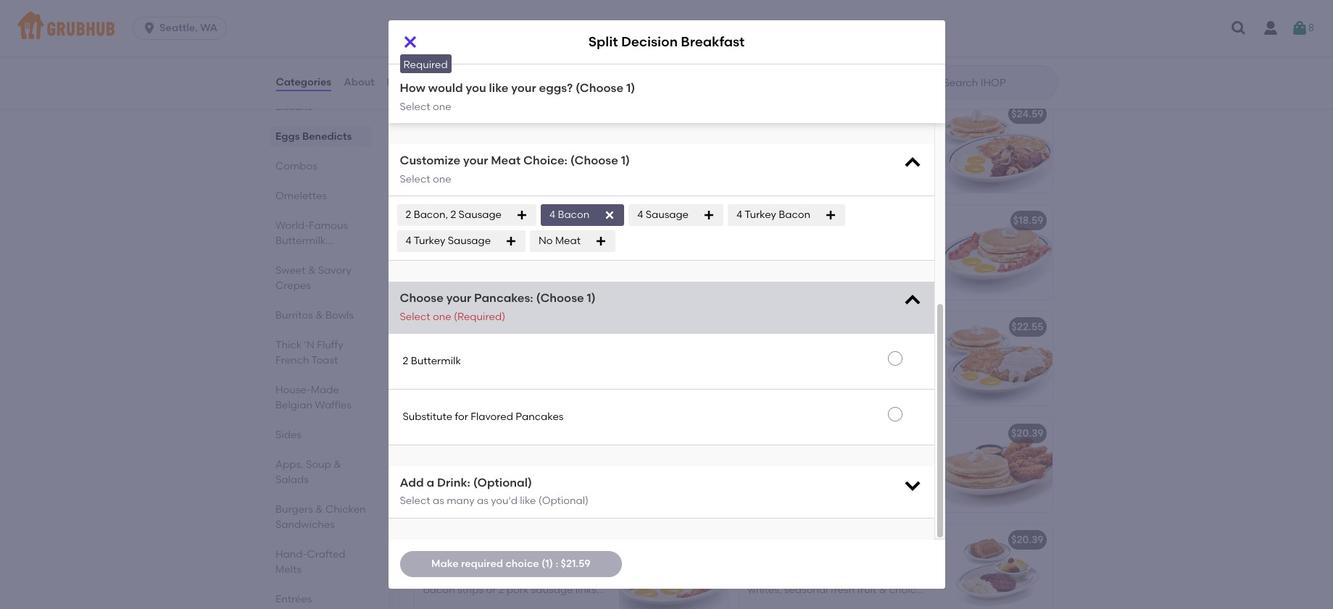 Task type: locate. For each thing, give the bounding box(es) containing it.
two eggs* your way, 2 custom-cured hickory-smoked bacon strips or 2 pork sausage links & 2 fluffy buttermilk pancakes.
[[748, 235, 927, 291]]

of down whites,
[[748, 599, 758, 610]]

0 horizontal spatial hickory-
[[423, 143, 463, 155]]

sausage down smokehouse combo
[[448, 235, 491, 247]]

links inside the two eggs* your way, hash browns, 2 custom-cured hickory-smoked bacon strips or 2 pork sausage links & toast.
[[576, 584, 597, 596]]

2 buttermilk button
[[388, 334, 934, 389]]

as left you'd
[[477, 496, 489, 508]]

golden right ham,
[[451, 172, 485, 185]]

apps,
[[275, 459, 303, 471]]

2 bacon, 2 sausage
[[406, 209, 502, 221]]

& inside apps, soup & salads
[[333, 459, 341, 471]]

0 vertical spatial strips
[[863, 250, 889, 262]]

& down smothered
[[786, 386, 794, 398]]

1 horizontal spatial 'n
[[546, 371, 556, 383]]

& inside two eggs* your way, 2 custom cured hickory-smoked bacon strips, 2 pork sausage links, 2 thick-cut pieces of ham, golden hash browns & 2 fluffy buttermilk pancakes.
[[552, 172, 560, 185]]

1 vertical spatial fluffy
[[559, 371, 585, 383]]

1 as from the left
[[433, 496, 444, 508]]

eggs up gravy.
[[860, 321, 884, 333]]

pork inside two eggs* your way, 2 custom cured hickory-smoked bacon strips, 2 pork sausage links, 2 thick-cut pieces of ham, golden hash browns & 2 fluffy buttermilk pancakes.
[[578, 143, 600, 155]]

strips
[[863, 250, 889, 262], [897, 448, 923, 460], [458, 584, 484, 596]]

0 vertical spatial pancakes
[[554, 356, 603, 369]]

4 bacon
[[550, 209, 590, 221]]

1 vertical spatial buttermilk
[[411, 355, 461, 368]]

mushrooms.
[[758, 143, 818, 155]]

your inside two eggs* your way, 2 custom cured hickory-smoked bacon strips, 2 pork sausage links, 2 thick-cut pieces of ham, golden hash browns & 2 fluffy buttermilk pancakes.
[[476, 128, 498, 141]]

0 vertical spatial combo
[[489, 214, 526, 227]]

crispy
[[825, 448, 854, 460]]

your down hearty
[[810, 371, 832, 383]]

cured inside two eggs* your way, 2 custom-cured hickory-smoked bacon strips or 2 pork sausage links & 2 fluffy buttermilk pancakes.
[[899, 235, 927, 247]]

1 vertical spatial no
[[539, 235, 553, 247]]

classic eggs benedict image
[[619, 0, 728, 34]]

pancakes. down smothered
[[748, 400, 799, 413]]

many
[[447, 496, 475, 508]]

your left eggs?
[[511, 81, 536, 95]]

served down 4 turkey sausage
[[423, 250, 456, 262]]

1 vertical spatial chicken
[[857, 463, 895, 475]]

choice left (1) at the bottom
[[506, 558, 539, 571]]

2 vertical spatial served
[[872, 478, 906, 490]]

two up 'customize'
[[423, 128, 443, 141]]

svg image inside 8 button
[[1291, 20, 1309, 37]]

cured for pork
[[572, 128, 601, 141]]

buttermilk inside two eggs* your way, 2 custom cured hickory-smoked bacon strips, 2 pork sausage links, 2 thick-cut pieces of ham, golden hash browns & 2 fluffy buttermilk pancakes.
[[423, 187, 473, 200]]

2 x 2 x 2 image
[[944, 205, 1053, 299]]

decision
[[621, 34, 678, 50], [448, 321, 491, 333]]

browns down the cut
[[514, 172, 550, 185]]

add a drink: (optional) select as many as you'd like (optional)
[[400, 476, 589, 508]]

0 vertical spatial 1)
[[627, 81, 636, 95]]

in
[[804, 356, 813, 369]]

1 horizontal spatial french
[[423, 386, 457, 398]]

pancakes. down customize your meat choice: (choose 1) select one
[[476, 187, 527, 200]]

1 horizontal spatial split decision breakfast
[[589, 34, 745, 50]]

two for two eggs* your way, 2 custom-cured hickory-smoked bacon strips or 2 pork sausage links & 2 fluffy buttermilk pancakes.
[[748, 235, 768, 247]]

& down made
[[748, 478, 756, 490]]

1 vertical spatial choice
[[506, 558, 539, 571]]

pancakes. inside two eggs* your way, 2 custom cured hickory-smoked bacon strips, 2 pork sausage links, 2 thick-cut pieces of ham, golden hash browns & 2 fluffy buttermilk pancakes.
[[476, 187, 527, 200]]

smoked down smokehouse combo
[[479, 235, 518, 247]]

0 vertical spatial split
[[589, 34, 618, 50]]

like inside the how would you like your eggs? (choose 1) select one
[[489, 81, 509, 95]]

buttermilk inside t-bone steak* grilled & served with 3 eggs* your way & 3 fluffy buttermilk pancakes.
[[545, 463, 596, 475]]

1 select from the top
[[400, 100, 431, 113]]

2 one from the top
[[433, 173, 452, 186]]

chicken left breast
[[857, 463, 895, 475]]

eggs* up pancakes:
[[489, 250, 518, 262]]

4 for 4 turkey bacon
[[737, 209, 743, 221]]

plant-
[[817, 555, 847, 567]]

1 horizontal spatial custom-
[[858, 235, 899, 247]]

svg image
[[1291, 20, 1309, 37], [401, 33, 419, 51], [903, 153, 923, 174], [703, 210, 715, 221], [505, 236, 517, 247], [595, 236, 607, 247], [903, 291, 923, 311]]

$21.59 up 2 buttermilk button
[[689, 321, 719, 333]]

1) inside choose your pancakes: (choose 1) select one (required)
[[587, 292, 596, 305]]

0 vertical spatial cured
[[572, 128, 601, 141]]

browns down onions on the top
[[860, 158, 895, 170]]

browns,
[[551, 555, 589, 567]]

two inside two eggs* your way, 2 custom-cured hickory-smoked bacon strips or 2 pork sausage links & 2 fluffy buttermilk pancakes.
[[748, 235, 768, 247]]

way, inside "golden-battered beef steak smothered in hearty gravy. served with 2 eggs* your way, golden hash browns & 2 fluffy buttermilk pancakes.   *gravy may contain pork."
[[834, 371, 856, 383]]

1 vertical spatial grilled
[[494, 448, 525, 460]]

buttermilk
[[775, 172, 825, 185], [423, 187, 473, 200], [479, 264, 530, 277], [748, 279, 798, 291], [502, 356, 552, 369], [831, 386, 881, 398], [772, 448, 823, 460], [545, 463, 596, 475], [766, 478, 817, 490]]

strips inside two eggs* your way, 2 custom-cured hickory-smoked bacon strips or 2 pork sausage links & 2 fluffy buttermilk pancakes.
[[863, 250, 889, 262]]

plant-
[[835, 534, 866, 547]]

with
[[834, 128, 855, 141], [857, 143, 878, 155], [458, 250, 479, 262], [748, 371, 769, 383], [572, 448, 593, 460], [780, 463, 800, 475], [748, 492, 769, 505]]

strips, down the custom
[[538, 143, 567, 155]]

steak*
[[460, 448, 492, 460]]

way, inside the two eggs* your way, hash browns, 2 custom-cured hickory-smoked bacon strips or 2 pork sausage links & toast.
[[500, 555, 522, 567]]

customize
[[400, 154, 461, 168]]

four
[[748, 448, 770, 460]]

& down jumbo
[[461, 264, 469, 277]]

0 vertical spatial like
[[489, 81, 509, 95]]

0 horizontal spatial no
[[403, 89, 417, 101]]

like
[[489, 81, 509, 95], [520, 496, 536, 508]]

world-famous buttermilk pancakes sweet & savory crepes
[[275, 220, 351, 292]]

2 bacon from the left
[[779, 209, 811, 221]]

one inside customize your meat choice: (choose 1) select one
[[433, 173, 452, 186]]

1 vertical spatial thick
[[517, 371, 543, 383]]

eggs* inside the two eggs* your way, hash browns, 2 custom-cured hickory-smoked bacon strips or 2 pork sausage links & toast.
[[445, 555, 474, 567]]

your down 4 turkey bacon
[[801, 235, 822, 247]]

0 vertical spatial grilled
[[857, 128, 887, 141]]

& inside 2  impossible™ plant-based sausages, scrambled cage-free egg whites, seasonal fresh fruit & choice of 2 protein pancakes or multigr
[[879, 584, 887, 596]]

categories button
[[275, 57, 332, 109]]

waffles
[[315, 400, 351, 412]]

0 horizontal spatial turkey
[[414, 235, 446, 247]]

a
[[427, 476, 435, 490]]

1 vertical spatial 'n
[[546, 371, 556, 383]]

t-bone steak* grilled & served with 3 eggs* your way & 3 fluffy buttermilk pancakes. button
[[414, 418, 728, 512]]

grilled inside sirloin steak tips* with grilled onions & mushrooms. served with 2 eggs* your way, golden hash browns & 2 fluffy buttermilk pancakes.
[[857, 128, 887, 141]]

pancakes right flavored
[[516, 411, 564, 423]]

links
[[564, 235, 586, 247], [817, 264, 838, 277], [576, 584, 597, 596]]

1 vertical spatial like
[[520, 496, 536, 508]]

1 vertical spatial french
[[423, 386, 457, 398]]

onions
[[890, 128, 922, 141]]

browns down 4 turkey sausage
[[423, 264, 459, 277]]

your down 'sampler'
[[476, 128, 498, 141]]

no eggs
[[403, 89, 443, 101]]

sausage inside 2 eggs*, 2 bacon strips, 2 pork sausage links, 2 buttermilk pancakes & 1 slice of our new thick 'n fluffy french toast.
[[423, 356, 465, 369]]

0 horizontal spatial pancakes
[[275, 250, 323, 263]]

2 $20.39 from the top
[[1012, 534, 1044, 547]]

'n right new
[[546, 371, 556, 383]]

(choose inside choose your pancakes: (choose 1) select one (required)
[[536, 292, 584, 305]]

choice inside four buttermilk crispy chicken strips made with all-natural chicken breast & 3 buttermilk pancakes. served with choice of sauce.
[[771, 492, 804, 505]]

country fried steak & eggs
[[748, 321, 884, 333]]

quick 2-egg breakfast image
[[619, 525, 728, 610]]

cage-
[[855, 569, 885, 582]]

cured inside the two eggs* your way, hash browns, 2 custom-cured hickory-smoked bacon strips or 2 pork sausage links & toast.
[[464, 569, 493, 582]]

0 horizontal spatial strips,
[[506, 342, 535, 354]]

two for two eggs* your way, hash browns, 2 custom-cured hickory-smoked bacon strips or 2 pork sausage links & toast.
[[423, 555, 443, 567]]

hickory- inside two eggs* your way, 2 custom-cured hickory-smoked bacon strips or 2 pork sausage links & 2 fluffy buttermilk pancakes.
[[748, 250, 788, 262]]

sausage inside two eggs* your way, 2 custom cured hickory-smoked bacon strips, 2 pork sausage links, 2 thick-cut pieces of ham, golden hash browns & 2 fluffy buttermilk pancakes.
[[423, 158, 465, 170]]

combo right power
[[979, 534, 1016, 547]]

2 sunny side up*
[[403, 33, 486, 45]]

bacon up two eggs* your way, 2 custom-cured hickory-smoked bacon strips or 2 pork sausage links & 2 fluffy buttermilk pancakes.
[[779, 209, 811, 221]]

1 vertical spatial 3
[[510, 463, 516, 475]]

hickory- for sausage
[[423, 143, 463, 155]]

3 select from the top
[[400, 311, 431, 323]]

about
[[344, 76, 375, 88]]

country
[[748, 321, 788, 333]]

(optional) up browns,
[[539, 496, 589, 508]]

sausage inside the two eggs* your way, hash browns, 2 custom-cured hickory-smoked bacon strips or 2 pork sausage links & toast.
[[531, 584, 573, 596]]

links, up our on the bottom
[[467, 356, 491, 369]]

select down 'customize'
[[400, 173, 431, 186]]

pancakes. inside t-bone steak* grilled & served with 3 eggs* your way & 3 fluffy buttermilk pancakes.
[[423, 478, 474, 490]]

links down 4 bacon
[[564, 235, 586, 247]]

your down no meat at left top
[[520, 250, 542, 262]]

fresh
[[831, 584, 855, 596]]

bacon,
[[414, 209, 448, 221]]

4 turkey bacon
[[737, 209, 811, 221]]

4 up no meat at left top
[[550, 209, 556, 221]]

2 horizontal spatial golden
[[859, 371, 893, 383]]

1 vertical spatial decision
[[448, 321, 491, 333]]

2 links, from the top
[[467, 356, 491, 369]]

0 vertical spatial $20.39
[[1012, 428, 1044, 440]]

decision up no eggs button
[[621, 34, 678, 50]]

4 for 4 turkey sausage
[[406, 235, 412, 247]]

split decision breakfast down pancakes:
[[423, 321, 541, 333]]

0 vertical spatial golden
[[797, 158, 831, 170]]

as down a
[[433, 496, 444, 508]]

served down tips*
[[821, 143, 855, 155]]

reviews button
[[386, 57, 428, 109]]

toast.
[[433, 599, 461, 610]]

0 horizontal spatial cured
[[464, 569, 493, 582]]

eggs* inside two eggs* your way, 2 custom-cured hickory-smoked bacon strips or 2 pork sausage links & 2 fluffy buttermilk pancakes.
[[770, 235, 799, 247]]

1 horizontal spatial eggs
[[419, 89, 443, 101]]

0 horizontal spatial 'n
[[304, 339, 314, 352]]

hickory- left (1) at the bottom
[[495, 569, 535, 582]]

eggs* down 2-
[[445, 555, 474, 567]]

pancakes.
[[827, 172, 878, 185], [476, 187, 527, 200], [532, 264, 583, 277], [801, 279, 852, 291], [748, 400, 799, 413], [423, 478, 474, 490], [819, 478, 870, 490]]

burgers
[[275, 504, 313, 516]]

of left our on the bottom
[[464, 371, 473, 383]]

0 horizontal spatial combos
[[275, 160, 317, 173]]

0 horizontal spatial choice
[[506, 558, 539, 571]]

combos up "omelettes"
[[275, 160, 317, 173]]

how
[[400, 81, 426, 95]]

smoked
[[463, 143, 502, 155], [479, 235, 518, 247], [788, 250, 826, 262], [535, 569, 574, 582]]

0 horizontal spatial thick
[[275, 339, 301, 352]]

1 chicken from the top
[[857, 448, 895, 460]]

& left 1
[[423, 371, 431, 383]]

4 down 2 bacon, 2 sausage
[[406, 235, 412, 247]]

sausage down 4 bacon
[[520, 235, 562, 247]]

choose
[[400, 292, 444, 305]]

1 vertical spatial (choose
[[571, 154, 618, 168]]

sausage down (1) at the bottom
[[531, 584, 573, 596]]

savory
[[318, 265, 351, 277]]

pork down make required choice (1) : $21.59
[[507, 584, 529, 596]]

your
[[511, 81, 536, 95], [476, 128, 498, 141], [463, 154, 488, 168], [748, 158, 769, 170], [801, 235, 822, 247], [520, 250, 542, 262], [446, 292, 472, 305], [810, 371, 832, 383], [454, 463, 475, 475], [476, 555, 498, 567]]

2 vertical spatial cured
[[464, 569, 493, 582]]

seattle,
[[160, 22, 198, 34]]

0 vertical spatial french
[[275, 355, 309, 367]]

1 vertical spatial hickory-
[[748, 250, 788, 262]]

2 select from the top
[[400, 173, 431, 186]]

of right pieces
[[583, 158, 592, 170]]

side
[[443, 33, 465, 45]]

eggs* down in
[[779, 371, 808, 383]]

smokehouse combo
[[423, 214, 526, 227]]

required
[[404, 59, 448, 71]]

about button
[[343, 57, 375, 109]]

2 vertical spatial strips
[[458, 584, 484, 596]]

smoked down 'sampler'
[[463, 143, 502, 155]]

0 vertical spatial custom-
[[858, 235, 899, 247]]

0 horizontal spatial split
[[423, 321, 445, 333]]

2 vertical spatial 1)
[[587, 292, 596, 305]]

svg image up two eggs* your way, 2 custom-cured hickory-smoked bacon strips or 2 pork sausage links & 2 fluffy buttermilk pancakes.
[[825, 210, 837, 221]]

1 horizontal spatial combo
[[979, 534, 1016, 547]]

sausage up "egg"
[[900, 534, 943, 547]]

3 one from the top
[[433, 311, 452, 323]]

2 horizontal spatial 3
[[758, 478, 764, 490]]

pork inside the two eggs* your way, hash browns, 2 custom-cured hickory-smoked bacon strips or 2 pork sausage links & toast.
[[507, 584, 529, 596]]

two down bacon,
[[423, 235, 443, 247]]

melts
[[275, 564, 301, 577]]

1 horizontal spatial 3
[[595, 448, 601, 460]]

1 vertical spatial one
[[433, 173, 452, 186]]

& inside two eggs* your way, 2 custom-cured hickory-smoked bacon strips or 2 pork sausage links & 2 fluffy buttermilk pancakes.
[[840, 264, 848, 277]]

1 vertical spatial custom-
[[423, 569, 464, 582]]

svg image left 8 button on the top
[[1231, 20, 1248, 37]]

or inside two eggs* your way, 2 custom-cured hickory-smoked bacon strips or 2 pork sausage links & 2 fluffy buttermilk pancakes.
[[892, 250, 902, 262]]

browns inside sirloin steak tips* with grilled onions & mushrooms. served with 2 eggs* your way, golden hash browns & 2 fluffy buttermilk pancakes.
[[860, 158, 895, 170]]

1 vertical spatial or
[[486, 584, 496, 596]]

sweet
[[275, 265, 305, 277]]

egg
[[465, 534, 484, 547]]

flavored
[[471, 411, 513, 423]]

your inside two jumbo smoked sausage links served with 2 eggs* your way, hash browns & 2 buttermilk pancakes.
[[520, 250, 542, 262]]

0 vertical spatial links,
[[467, 158, 491, 170]]

steak
[[780, 128, 807, 141], [859, 342, 886, 354]]

1 one from the top
[[433, 100, 452, 113]]

hash
[[833, 158, 857, 170], [488, 172, 511, 185], [569, 250, 593, 262], [895, 371, 919, 383], [525, 555, 549, 567]]

thick inside 2 eggs*, 2 bacon strips, 2 pork sausage links, 2 buttermilk pancakes & 1 slice of our new thick 'n fluffy french toast.
[[517, 371, 543, 383]]

browns down smothered
[[748, 386, 784, 398]]

or
[[892, 250, 902, 262], [486, 584, 496, 596], [857, 599, 867, 610]]

two for two eggs* your way, 2 custom cured hickory-smoked bacon strips, 2 pork sausage links, 2 thick-cut pieces of ham, golden hash browns & 2 fluffy buttermilk pancakes.
[[423, 128, 443, 141]]

french inside the thick 'n fluffy french toast
[[275, 355, 309, 367]]

1 horizontal spatial buttermilk
[[411, 355, 461, 368]]

1 vertical spatial golden
[[451, 172, 485, 185]]

sandwiches
[[275, 519, 335, 532]]

select inside customize your meat choice: (choose 1) select one
[[400, 173, 431, 186]]

combo up two jumbo smoked sausage links served with 2 eggs* your way, hash browns & 2 buttermilk pancakes.
[[489, 214, 526, 227]]

(choose inside the how would you like your eggs? (choose 1) select one
[[576, 81, 624, 95]]

1 horizontal spatial as
[[477, 496, 489, 508]]

way, inside two jumbo smoked sausage links served with 2 eggs* your way, hash browns & 2 buttermilk pancakes.
[[544, 250, 566, 262]]

hash inside sirloin steak tips* with grilled onions & mushrooms. served with 2 eggs* your way, golden hash browns & 2 fluffy buttermilk pancakes.
[[833, 158, 857, 170]]

natural
[[819, 463, 854, 475]]

0 vertical spatial (choose
[[576, 81, 624, 95]]

eggs* inside two jumbo smoked sausage links served with 2 eggs* your way, hash browns & 2 buttermilk pancakes.
[[489, 250, 518, 262]]

1 horizontal spatial choice
[[771, 492, 804, 505]]

(choose right choice:
[[571, 154, 618, 168]]

fluffy
[[570, 172, 594, 185], [748, 172, 772, 185], [859, 264, 883, 277], [804, 386, 829, 398], [519, 463, 543, 475]]

0 vertical spatial buttermilk
[[275, 235, 325, 247]]

(choose right pancakes:
[[536, 292, 584, 305]]

fruit
[[857, 584, 877, 596]]

0 vertical spatial impossible™
[[773, 534, 833, 547]]

up*
[[467, 33, 486, 45]]

2 vertical spatial choice
[[890, 584, 923, 596]]

0 vertical spatial strips,
[[538, 143, 567, 155]]

2 x 2 x 2
[[748, 214, 786, 227]]

0 vertical spatial turkey
[[745, 209, 777, 221]]

served inside "golden-battered beef steak smothered in hearty gravy. served with 2 eggs* your way, golden hash browns & 2 fluffy buttermilk pancakes.   *gravy may contain pork."
[[881, 356, 915, 369]]

seattle, wa button
[[133, 17, 233, 40]]

with inside two jumbo smoked sausage links served with 2 eggs* your way, hash browns & 2 buttermilk pancakes.
[[458, 250, 479, 262]]

two inside two jumbo smoked sausage links served with 2 eggs* your way, hash browns & 2 buttermilk pancakes.
[[423, 235, 443, 247]]

1 vertical spatial (optional)
[[539, 496, 589, 508]]

country fried steak & eggs image
[[944, 312, 1053, 406]]

hickory- inside two eggs* your way, 2 custom cured hickory-smoked bacon strips, 2 pork sausage links, 2 thick-cut pieces of ham, golden hash browns & 2 fluffy buttermilk pancakes.
[[423, 143, 463, 155]]

svg image left seattle,
[[142, 21, 157, 36]]

1) inside customize your meat choice: (choose 1) select one
[[621, 154, 630, 168]]

sausage
[[459, 209, 502, 221], [646, 209, 689, 221], [448, 235, 491, 247], [900, 534, 943, 547]]

0 horizontal spatial or
[[486, 584, 496, 596]]

smokehouse combo image
[[619, 205, 728, 299]]

served for &
[[423, 250, 456, 262]]

no inside button
[[403, 89, 417, 101]]

& down onions on the top
[[898, 158, 905, 170]]

0 vertical spatial one
[[433, 100, 452, 113]]

strips inside four buttermilk crispy chicken strips made with all-natural chicken breast & 3 buttermilk pancakes. served with choice of sauce.
[[897, 448, 923, 460]]

decision up the eggs*,
[[448, 321, 491, 333]]

links inside two eggs* your way, 2 custom-cured hickory-smoked bacon strips or 2 pork sausage links & 2 fluffy buttermilk pancakes.
[[817, 264, 838, 277]]

eggs* down 2 x 2 x 2
[[770, 235, 799, 247]]

with inside "golden-battered beef steak smothered in hearty gravy. served with 2 eggs* your way, golden hash browns & 2 fluffy buttermilk pancakes.   *gravy may contain pork."
[[748, 371, 769, 383]]

choice down all-
[[771, 492, 804, 505]]

t-
[[423, 448, 433, 460]]

how would you like your eggs? (choose 1) select one
[[400, 81, 636, 113]]

french up the house-
[[275, 355, 309, 367]]

no for no eggs
[[403, 89, 417, 101]]

bacon inside 2 eggs*, 2 bacon strips, 2 pork sausage links, 2 buttermilk pancakes & 1 slice of our new thick 'n fluffy french toast.
[[472, 342, 504, 354]]

2 horizontal spatial cured
[[899, 235, 927, 247]]

made
[[311, 384, 339, 397]]

thick down burritos
[[275, 339, 301, 352]]

eggs down biscuits
[[275, 131, 300, 143]]

meat down 4 bacon
[[555, 235, 581, 247]]

battered
[[789, 342, 832, 354]]

impossible™ up sausages,
[[756, 555, 815, 567]]

steak up gravy.
[[859, 342, 886, 354]]

0 horizontal spatial combo
[[489, 214, 526, 227]]

buttermilk inside sirloin steak tips* with grilled onions & mushrooms. served with 2 eggs* your way, golden hash browns & 2 fluffy buttermilk pancakes.
[[775, 172, 825, 185]]

0 vertical spatial (optional)
[[473, 476, 532, 490]]

svg image
[[1231, 20, 1248, 37], [142, 21, 157, 36], [516, 210, 528, 221], [604, 210, 616, 221], [825, 210, 837, 221], [903, 476, 923, 496]]

custom- inside the two eggs* your way, hash browns, 2 custom-cured hickory-smoked bacon strips or 2 pork sausage links & toast.
[[423, 569, 464, 582]]

2 x from the left
[[772, 214, 778, 227]]

chicken
[[325, 504, 366, 516]]

1 horizontal spatial no
[[539, 235, 553, 247]]

buttermilk inside 'world-famous buttermilk pancakes sweet & savory crepes'
[[275, 235, 325, 247]]

salads
[[275, 474, 309, 487]]

two down 2 x 2 x 2
[[748, 235, 768, 247]]

smoked down 4 turkey bacon
[[788, 250, 826, 262]]

two inside the two eggs* your way, hash browns, 2 custom-cured hickory-smoked bacon strips or 2 pork sausage links & toast.
[[423, 555, 443, 567]]

1 vertical spatial steak
[[859, 342, 886, 354]]

our
[[476, 371, 492, 383]]

meat
[[491, 154, 521, 168], [555, 235, 581, 247]]

ham,
[[423, 172, 448, 185]]

0 vertical spatial $21.59
[[689, 321, 719, 333]]

pancakes. inside sirloin steak tips* with grilled onions & mushrooms. served with 2 eggs* your way, golden hash browns & 2 fluffy buttermilk pancakes.
[[827, 172, 878, 185]]

3 for t-bone steak* grilled & served with 3 eggs* your way & 3 fluffy buttermilk pancakes.
[[510, 463, 516, 475]]

combos up no eggs
[[412, 64, 475, 82]]

of inside two eggs* your way, 2 custom cured hickory-smoked bacon strips, 2 pork sausage links, 2 thick-cut pieces of ham, golden hash browns & 2 fluffy buttermilk pancakes.
[[583, 158, 592, 170]]

pancakes inside 2  impossible™ plant-based sausages, scrambled cage-free egg whites, seasonal fresh fruit & choice of 2 protein pancakes or multigr
[[806, 599, 854, 610]]

0 horizontal spatial golden
[[451, 172, 485, 185]]

& right the way
[[500, 463, 508, 475]]

1 horizontal spatial strips,
[[538, 143, 567, 155]]

links, left thick- on the left top
[[467, 158, 491, 170]]

your down the quick 2-egg breakfast
[[476, 555, 498, 567]]

1 horizontal spatial fluffy
[[559, 371, 585, 383]]

1 $20.39 from the top
[[1012, 428, 1044, 440]]

hickory- up ham,
[[423, 143, 463, 155]]

eggs inside button
[[419, 89, 443, 101]]

bacon up steak
[[829, 250, 861, 262]]

two inside two eggs* your way, 2 custom cured hickory-smoked bacon strips, 2 pork sausage links, 2 thick-cut pieces of ham, golden hash browns & 2 fluffy buttermilk pancakes.
[[423, 128, 443, 141]]

0 vertical spatial no
[[403, 89, 417, 101]]

two down the quick
[[423, 555, 443, 567]]

& right fruit
[[879, 584, 887, 596]]

& inside four buttermilk crispy chicken strips made with all-natural chicken breast & 3 buttermilk pancakes. served with choice of sauce.
[[748, 478, 756, 490]]

1 vertical spatial links
[[817, 264, 838, 277]]

pancakes inside 'world-famous buttermilk pancakes sweet & savory crepes'
[[275, 250, 323, 263]]

0 vertical spatial eggs
[[419, 89, 443, 101]]

bacon up toast.
[[423, 584, 455, 596]]

golden inside "golden-battered beef steak smothered in hearty gravy. served with 2 eggs* your way, golden hash browns & 2 fluffy buttermilk pancakes.   *gravy may contain pork."
[[859, 371, 893, 383]]

pancakes. inside four buttermilk crispy chicken strips made with all-natural chicken breast & 3 buttermilk pancakes. served with choice of sauce.
[[819, 478, 870, 490]]

1
[[433, 371, 437, 383]]

0 vertical spatial chicken
[[857, 448, 895, 460]]

2 horizontal spatial or
[[892, 250, 902, 262]]

svg image right 4 bacon
[[604, 210, 616, 221]]

hash inside the two eggs* your way, hash browns, 2 custom-cured hickory-smoked bacon strips or 2 pork sausage links & toast.
[[525, 555, 549, 567]]

thick 'n fluffy french toast
[[275, 339, 343, 367]]

soup
[[306, 459, 331, 471]]

fluffy inside sirloin steak tips* with grilled onions & mushrooms. served with 2 eggs* your way, golden hash browns & 2 fluffy buttermilk pancakes.
[[748, 172, 772, 185]]

one down would
[[433, 100, 452, 113]]

pancakes
[[275, 250, 323, 263], [516, 411, 564, 423]]

1 links, from the top
[[467, 158, 491, 170]]

meat inside customize your meat choice: (choose 1) select one
[[491, 154, 521, 168]]

grilled left onions on the top
[[857, 128, 887, 141]]

turkey for sausage
[[414, 235, 446, 247]]

0 vertical spatial steak
[[780, 128, 807, 141]]

0 horizontal spatial as
[[433, 496, 444, 508]]

world-
[[275, 220, 309, 232]]

0 vertical spatial or
[[892, 250, 902, 262]]

eggs* up a
[[423, 463, 452, 475]]

1 horizontal spatial bacon
[[779, 209, 811, 221]]

fluffy right new
[[559, 371, 585, 383]]

no
[[403, 89, 417, 101], [539, 235, 553, 247]]

(1)
[[542, 558, 553, 571]]

pork up pieces
[[578, 143, 600, 155]]

0 vertical spatial fluffy
[[317, 339, 343, 352]]

& right soup
[[333, 459, 341, 471]]

no down reviews
[[403, 89, 417, 101]]

thick right new
[[517, 371, 543, 383]]

0 vertical spatial pancakes
[[275, 250, 323, 263]]

of left "sauce."
[[807, 492, 816, 505]]

links, inside 2 eggs*, 2 bacon strips, 2 pork sausage links, 2 buttermilk pancakes & 1 slice of our new thick 'n fluffy french toast.
[[467, 356, 491, 369]]

your up (required)
[[446, 292, 472, 305]]

4 select from the top
[[400, 496, 431, 508]]

one inside the how would you like your eggs? (choose 1) select one
[[433, 100, 452, 113]]

golden for two eggs* your way, 2 custom cured hickory-smoked bacon strips, 2 pork sausage links, 2 thick-cut pieces of ham, golden hash browns & 2 fluffy buttermilk pancakes.
[[797, 158, 831, 170]]

0 horizontal spatial x
[[756, 214, 762, 227]]

1 vertical spatial pancakes
[[806, 599, 854, 610]]

like right you'd
[[520, 496, 536, 508]]

sausage down the eggs*,
[[423, 356, 465, 369]]

bacon inside the two eggs* your way, hash browns, 2 custom-cured hickory-smoked bacon strips or 2 pork sausage links & toast.
[[423, 584, 455, 596]]

hash inside two eggs* your way, 2 custom cured hickory-smoked bacon strips, 2 pork sausage links, 2 thick-cut pieces of ham, golden hash browns & 2 fluffy buttermilk pancakes.
[[488, 172, 511, 185]]

0 horizontal spatial like
[[489, 81, 509, 95]]

your down 'sirloin'
[[748, 158, 769, 170]]

1 horizontal spatial like
[[520, 496, 536, 508]]

$21.59 right :
[[561, 558, 591, 571]]



Task type: vqa. For each thing, say whether or not it's contained in the screenshot.


Task type: describe. For each thing, give the bounding box(es) containing it.
may
[[838, 400, 859, 413]]

you'd
[[491, 496, 518, 508]]

like inside add a drink: (optional) select as many as you'd like (optional)
[[520, 496, 536, 508]]

hickory- for pork
[[748, 250, 788, 262]]

1 horizontal spatial meat
[[555, 235, 581, 247]]

sausage inside two jumbo smoked sausage links served with 2 eggs* your way, hash browns & 2 buttermilk pancakes.
[[520, 235, 562, 247]]

based
[[866, 534, 897, 547]]

cut
[[530, 158, 546, 170]]

two jumbo smoked sausage links served with 2 eggs* your way, hash browns & 2 buttermilk pancakes.
[[423, 235, 593, 277]]

links, inside two eggs* your way, 2 custom cured hickory-smoked bacon strips, 2 pork sausage links, 2 thick-cut pieces of ham, golden hash browns & 2 fluffy buttermilk pancakes.
[[467, 158, 491, 170]]

t-bone steak* grilled & served with 3 eggs* your way & 3 fluffy buttermilk pancakes.
[[423, 448, 601, 490]]

8 button
[[1291, 15, 1315, 41]]

pancakes. inside "golden-battered beef steak smothered in hearty gravy. served with 2 eggs* your way, golden hash browns & 2 fluffy buttermilk pancakes.   *gravy may contain pork."
[[748, 400, 799, 413]]

4 turkey sausage
[[406, 235, 491, 247]]

two for two jumbo smoked sausage links served with 2 eggs* your way, hash browns & 2 buttermilk pancakes.
[[423, 235, 443, 247]]

pancakes inside 2 eggs*, 2 bacon strips, 2 pork sausage links, 2 buttermilk pancakes & 1 slice of our new thick 'n fluffy french toast.
[[554, 356, 603, 369]]

pancakes for flavored
[[516, 411, 564, 423]]

bacon inside two eggs* your way, 2 custom cured hickory-smoked bacon strips, 2 pork sausage links, 2 thick-cut pieces of ham, golden hash browns & 2 fluffy buttermilk pancakes.
[[504, 143, 536, 155]]

smoked inside the two eggs* your way, hash browns, 2 custom-cured hickory-smoked bacon strips or 2 pork sausage links & toast.
[[535, 569, 574, 582]]

burritos
[[275, 310, 313, 322]]

0 vertical spatial 3
[[595, 448, 601, 460]]

3 for four buttermilk crispy chicken strips made with all-natural chicken breast & 3 buttermilk pancakes. served with choice of sauce.
[[758, 478, 764, 490]]

main navigation navigation
[[0, 0, 1334, 57]]

& left bowls
[[315, 310, 323, 322]]

smoked inside two eggs* your way, 2 custom cured hickory-smoked bacon strips, 2 pork sausage links, 2 thick-cut pieces of ham, golden hash browns & 2 fluffy buttermilk pancakes.
[[463, 143, 502, 155]]

your inside the how would you like your eggs? (choose 1) select one
[[511, 81, 536, 95]]

new impossible™ plant-based sausage power combo image
[[944, 525, 1053, 610]]

four buttermilk crispy chicken strips made with all-natural chicken breast & 3 buttermilk pancakes. served with choice of sauce.
[[748, 448, 929, 505]]

Search IHOP search field
[[942, 76, 1053, 90]]

hand-
[[275, 549, 307, 561]]

svg image down breast
[[903, 476, 923, 496]]

egg
[[906, 569, 926, 582]]

impossible™ for plant-
[[773, 534, 833, 547]]

t-bone steak & eggs image
[[619, 418, 728, 512]]

your inside t-bone steak* grilled & served with 3 eggs* your way & 3 fluffy buttermilk pancakes.
[[454, 463, 475, 475]]

new
[[494, 371, 515, 383]]

served inside four buttermilk crispy chicken strips made with all-natural chicken breast & 3 buttermilk pancakes. served with choice of sauce.
[[872, 478, 906, 490]]

browns inside two jumbo smoked sausage links served with 2 eggs* your way, hash browns & 2 buttermilk pancakes.
[[423, 264, 459, 277]]

burgers & chicken sandwiches
[[275, 504, 366, 532]]

sausage down breakfast sampler image on the top of page
[[646, 209, 689, 221]]

0 horizontal spatial split decision breakfast
[[423, 321, 541, 333]]

bowls
[[325, 310, 353, 322]]

free
[[885, 569, 904, 582]]

served for with
[[821, 143, 855, 155]]

biscuits
[[275, 101, 312, 113]]

custom
[[533, 128, 570, 141]]

toast
[[311, 355, 338, 367]]

golden-battered beef steak smothered in hearty gravy. served with 2 eggs* your way, golden hash browns & 2 fluffy buttermilk pancakes.   *gravy may contain pork.
[[748, 342, 927, 413]]

2 eggs*, 2 bacon strips, 2 pork sausage links, 2 buttermilk pancakes & 1 slice of our new thick 'n fluffy french toast.
[[423, 342, 603, 398]]

svg image up two jumbo smoked sausage links served with 2 eggs* your way, hash browns & 2 buttermilk pancakes.
[[516, 210, 528, 221]]

gravy.
[[849, 356, 879, 369]]

2 horizontal spatial eggs
[[860, 321, 884, 333]]

& inside "golden-battered beef steak smothered in hearty gravy. served with 2 eggs* your way, golden hash browns & 2 fluffy buttermilk pancakes.   *gravy may contain pork."
[[786, 386, 794, 398]]

smokehouse
[[423, 214, 486, 227]]

0 vertical spatial split decision breakfast
[[589, 34, 745, 50]]

or inside 2  impossible™ plant-based sausages, scrambled cage-free egg whites, seasonal fresh fruit & choice of 2 protein pancakes or multigr
[[857, 599, 867, 610]]

steak inside sirloin steak tips* with grilled onions & mushrooms. served with 2 eggs* your way, golden hash browns & 2 fluffy buttermilk pancakes.
[[780, 128, 807, 141]]

hash inside two jumbo smoked sausage links served with 2 eggs* your way, hash browns & 2 buttermilk pancakes.
[[569, 250, 593, 262]]

sirloin steak tips & eggs image
[[944, 98, 1053, 193]]

1 horizontal spatial (optional)
[[539, 496, 589, 508]]

your inside choose your pancakes: (choose 1) select one (required)
[[446, 292, 472, 305]]

strips inside the two eggs* your way, hash browns, 2 custom-cured hickory-smoked bacon strips or 2 pork sausage links & toast.
[[458, 584, 484, 596]]

would
[[428, 81, 463, 95]]

drink:
[[437, 476, 471, 490]]

fluffy inside two eggs* your way, 2 custom-cured hickory-smoked bacon strips or 2 pork sausage links & 2 fluffy buttermilk pancakes.
[[859, 264, 883, 277]]

0 horizontal spatial (optional)
[[473, 476, 532, 490]]

breast
[[897, 463, 929, 475]]

sausage up jumbo
[[459, 209, 502, 221]]

substitute
[[403, 411, 453, 423]]

& inside 2 eggs*, 2 bacon strips, 2 pork sausage links, 2 buttermilk pancakes & 1 slice of our new thick 'n fluffy french toast.
[[423, 371, 431, 383]]

steak inside "golden-battered beef steak smothered in hearty gravy. served with 2 eggs* your way, golden hash browns & 2 fluffy buttermilk pancakes.   *gravy may contain pork."
[[859, 342, 886, 354]]

all-
[[803, 463, 819, 475]]

steak
[[818, 321, 847, 333]]

your inside "golden-battered beef steak smothered in hearty gravy. served with 2 eggs* your way, golden hash browns & 2 fluffy buttermilk pancakes.   *gravy may contain pork."
[[810, 371, 832, 383]]

your inside sirloin steak tips* with grilled onions & mushrooms. served with 2 eggs* your way, golden hash browns & 2 fluffy buttermilk pancakes.
[[748, 158, 769, 170]]

turkey for bacon
[[745, 209, 777, 221]]

split decision breakfast image
[[619, 312, 728, 406]]

buttermilk inside 2 buttermilk button
[[411, 355, 461, 368]]

1 vertical spatial split
[[423, 321, 445, 333]]

(required)
[[454, 311, 506, 323]]

eggs* inside "golden-battered beef steak smothered in hearty gravy. served with 2 eggs* your way, golden hash browns & 2 fluffy buttermilk pancakes.   *gravy may contain pork."
[[779, 371, 808, 383]]

'n inside the thick 'n fluffy french toast
[[304, 339, 314, 352]]

entrées
[[275, 594, 312, 606]]

reviews
[[387, 76, 427, 88]]

way
[[478, 463, 498, 475]]

required
[[461, 558, 503, 571]]

$18.59
[[1014, 214, 1044, 227]]

make
[[432, 558, 459, 571]]

$19.19
[[692, 534, 719, 547]]

2  impossible™ plant-based sausages, scrambled cage-free egg whites, seasonal fresh fruit & choice of 2 protein pancakes or multigr
[[748, 555, 926, 610]]

based
[[847, 555, 878, 567]]

pancakes for buttermilk
[[275, 250, 323, 263]]

cured for 2
[[899, 235, 927, 247]]

chicken & pancakes image
[[944, 418, 1053, 512]]

fluffy inside 2 eggs*, 2 bacon strips, 2 pork sausage links, 2 buttermilk pancakes & 1 slice of our new thick 'n fluffy french toast.
[[559, 371, 585, 383]]

pancakes. inside two eggs* your way, 2 custom-cured hickory-smoked bacon strips or 2 pork sausage links & 2 fluffy buttermilk pancakes.
[[801, 279, 852, 291]]

no meat
[[539, 235, 581, 247]]

smothered
[[748, 356, 801, 369]]

or inside the two eggs* your way, hash browns, 2 custom-cured hickory-smoked bacon strips or 2 pork sausage links & toast.
[[486, 584, 496, 596]]

eggs* inside two eggs* your way, 2 custom cured hickory-smoked bacon strips, 2 pork sausage links, 2 thick-cut pieces of ham, golden hash browns & 2 fluffy buttermilk pancakes.
[[445, 128, 474, 141]]

quick
[[423, 534, 452, 547]]

$22.55
[[1012, 321, 1044, 333]]

impossible™ for plant-
[[756, 555, 815, 567]]

hand-crafted melts
[[275, 549, 345, 577]]

sirloin
[[748, 128, 778, 141]]

breakfast sampler image
[[619, 98, 728, 193]]

buttermilk inside two eggs* your way, 2 custom-cured hickory-smoked bacon strips or 2 pork sausage links & 2 fluffy buttermilk pancakes.
[[748, 279, 798, 291]]

no eggs button
[[388, 68, 934, 123]]

served for steak
[[881, 356, 915, 369]]

browns inside "golden-battered beef steak smothered in hearty gravy. served with 2 eggs* your way, golden hash browns & 2 fluffy buttermilk pancakes.   *gravy may contain pork."
[[748, 386, 784, 398]]

one inside choose your pancakes: (choose 1) select one (required)
[[433, 311, 452, 323]]

1 bacon from the left
[[558, 209, 590, 221]]

4 for 4 sausage
[[638, 209, 643, 221]]

pork inside two eggs* your way, 2 custom-cured hickory-smoked bacon strips or 2 pork sausage links & 2 fluffy buttermilk pancakes.
[[748, 264, 770, 277]]

'n inside 2 eggs*, 2 bacon strips, 2 pork sausage links, 2 buttermilk pancakes & 1 slice of our new thick 'n fluffy french toast.
[[546, 371, 556, 383]]

& inside the two eggs* your way, hash browns, 2 custom-cured hickory-smoked bacon strips or 2 pork sausage links & toast.
[[423, 599, 431, 610]]

fluffy inside the thick 'n fluffy french toast
[[317, 339, 343, 352]]

your inside the two eggs* your way, hash browns, 2 custom-cured hickory-smoked bacon strips or 2 pork sausage links & toast.
[[476, 555, 498, 567]]

sausage inside two eggs* your way, 2 custom-cured hickory-smoked bacon strips or 2 pork sausage links & 2 fluffy buttermilk pancakes.
[[773, 264, 814, 277]]

$20.39 for 2  impossible™ plant-based sausages, scrambled cage-free egg whites, seasonal fresh fruit & choice of 2 protein pancakes or multigr
[[1012, 534, 1044, 547]]

seattle, wa
[[160, 22, 218, 34]]

1 horizontal spatial combos
[[412, 64, 475, 82]]

pork inside 2 eggs*, 2 bacon strips, 2 pork sausage links, 2 buttermilk pancakes & 1 slice of our new thick 'n fluffy french toast.
[[546, 342, 568, 354]]

served for fluffy
[[537, 448, 570, 460]]

pork.
[[902, 400, 927, 413]]

new
[[748, 534, 771, 547]]

0 horizontal spatial eggs
[[275, 131, 300, 143]]

your inside customize your meat choice: (choose 1) select one
[[463, 154, 488, 168]]

2 sunny side up* button
[[388, 12, 934, 67]]

& inside burgers & chicken sandwiches
[[315, 504, 323, 516]]

fluffy inside "golden-battered beef steak smothered in hearty gravy. served with 2 eggs* your way, golden hash browns & 2 fluffy buttermilk pancakes.   *gravy may contain pork."
[[804, 386, 829, 398]]

$20.39 for four buttermilk crispy chicken strips made with all-natural chicken breast & 3 buttermilk pancakes. served with choice of sauce.
[[1012, 428, 1044, 440]]

2 as from the left
[[477, 496, 489, 508]]

4 for 4 bacon
[[550, 209, 556, 221]]

:
[[556, 558, 559, 571]]

select inside choose your pancakes: (choose 1) select one (required)
[[400, 311, 431, 323]]

house-
[[275, 384, 311, 397]]

browns inside two eggs* your way, 2 custom cured hickory-smoked bacon strips, 2 pork sausage links, 2 thick-cut pieces of ham, golden hash browns & 2 fluffy buttermilk pancakes.
[[514, 172, 550, 185]]

sirloin steak tips* with grilled onions & mushrooms. served with 2 eggs* your way, golden hash browns & 2 fluffy buttermilk pancakes.
[[748, 128, 922, 185]]

0 horizontal spatial decision
[[448, 321, 491, 333]]

select inside the how would you like your eggs? (choose 1) select one
[[400, 100, 431, 113]]

2 buttermilk
[[403, 355, 461, 368]]

thick-
[[502, 158, 530, 170]]

links inside two jumbo smoked sausage links served with 2 eggs* your way, hash browns & 2 buttermilk pancakes.
[[564, 235, 586, 247]]

eggs* inside sirloin steak tips* with grilled onions & mushrooms. served with 2 eggs* your way, golden hash browns & 2 fluffy buttermilk pancakes.
[[888, 143, 917, 155]]

& right steak
[[849, 321, 857, 333]]

of inside 2  impossible™ plant-based sausages, scrambled cage-free egg whites, seasonal fresh fruit & choice of 2 protein pancakes or multigr
[[748, 599, 758, 610]]

$20.99
[[687, 214, 719, 227]]

2 chicken from the top
[[857, 463, 895, 475]]

substitute for flavored pancakes
[[403, 411, 564, 423]]

4 sausage
[[638, 209, 689, 221]]

hickory- inside the two eggs* your way, hash browns, 2 custom-cured hickory-smoked bacon strips or 2 pork sausage links & toast.
[[495, 569, 535, 582]]

french inside 2 eggs*, 2 bacon strips, 2 pork sausage links, 2 buttermilk pancakes & 1 slice of our new thick 'n fluffy french toast.
[[423, 386, 457, 398]]

way, inside two eggs* your way, 2 custom-cured hickory-smoked bacon strips or 2 pork sausage links & 2 fluffy buttermilk pancakes.
[[825, 235, 847, 247]]

famous
[[309, 220, 348, 232]]

customize your meat choice: (choose 1) select one
[[400, 154, 630, 186]]

scrambled
[[800, 569, 853, 582]]

golden-
[[748, 342, 789, 354]]

power
[[945, 534, 977, 547]]

pesto veggie eggs benedict image
[[944, 0, 1053, 34]]

buttermilk inside 2 eggs*, 2 bacon strips, 2 pork sausage links, 2 buttermilk pancakes & 1 slice of our new thick 'n fluffy french toast.
[[502, 356, 552, 369]]

8
[[1309, 22, 1315, 34]]

way, inside two eggs* your way, 2 custom cured hickory-smoked bacon strips, 2 pork sausage links, 2 thick-cut pieces of ham, golden hash browns & 2 fluffy buttermilk pancakes.
[[500, 128, 522, 141]]

grilled inside t-bone steak* grilled & served with 3 eggs* your way & 3 fluffy buttermilk pancakes.
[[494, 448, 525, 460]]

golden for 2 eggs*, 2 bacon strips, 2 pork sausage links, 2 buttermilk pancakes & 1 slice of our new thick 'n fluffy french toast.
[[859, 371, 893, 383]]

1 horizontal spatial split
[[589, 34, 618, 50]]

golden inside two eggs* your way, 2 custom cured hickory-smoked bacon strips, 2 pork sausage links, 2 thick-cut pieces of ham, golden hash browns & 2 fluffy buttermilk pancakes.
[[451, 172, 485, 185]]

wa
[[200, 22, 218, 34]]

select inside add a drink: (optional) select as many as you'd like (optional)
[[400, 496, 431, 508]]

buttermilk inside "golden-battered beef steak smothered in hearty gravy. served with 2 eggs* your way, golden hash browns & 2 fluffy buttermilk pancakes.   *gravy may contain pork."
[[831, 386, 881, 398]]

1 x from the left
[[756, 214, 762, 227]]

1 vertical spatial combos
[[275, 160, 317, 173]]

& inside 'world-famous buttermilk pancakes sweet & savory crepes'
[[308, 265, 315, 277]]

fluffy inside t-bone steak* grilled & served with 3 eggs* your way & 3 fluffy buttermilk pancakes.
[[519, 463, 543, 475]]

0 vertical spatial decision
[[621, 34, 678, 50]]

& up add a drink: (optional) select as many as you'd like (optional)
[[527, 448, 535, 460]]

toast.
[[459, 386, 488, 398]]

0 horizontal spatial $21.59
[[561, 558, 591, 571]]

& down 'sirloin'
[[748, 143, 756, 155]]

bone
[[433, 448, 458, 460]]

crepes
[[275, 280, 311, 292]]

choice inside 2  impossible™ plant-based sausages, scrambled cage-free egg whites, seasonal fresh fruit & choice of 2 protein pancakes or multigr
[[890, 584, 923, 596]]

custom- inside two eggs* your way, 2 custom-cured hickory-smoked bacon strips or 2 pork sausage links & 2 fluffy buttermilk pancakes.
[[858, 235, 899, 247]]

fried
[[791, 321, 816, 333]]

two eggs* your way, hash browns, 2 custom-cured hickory-smoked bacon strips or 2 pork sausage links & toast.
[[423, 555, 597, 610]]

*gravy
[[801, 400, 835, 413]]

strips, inside 2 eggs*, 2 bacon strips, 2 pork sausage links, 2 buttermilk pancakes & 1 slice of our new thick 'n fluffy french toast.
[[506, 342, 535, 354]]

way, inside sirloin steak tips* with grilled onions & mushrooms. served with 2 eggs* your way, golden hash browns & 2 fluffy buttermilk pancakes.
[[772, 158, 794, 170]]

quick 2-egg breakfast
[[423, 534, 535, 547]]

make required choice (1) : $21.59
[[432, 558, 591, 571]]

categories
[[276, 76, 332, 88]]

thick inside the thick 'n fluffy french toast
[[275, 339, 301, 352]]

no for no meat
[[539, 235, 553, 247]]

sampler
[[474, 108, 516, 120]]

belgian
[[275, 400, 312, 412]]



